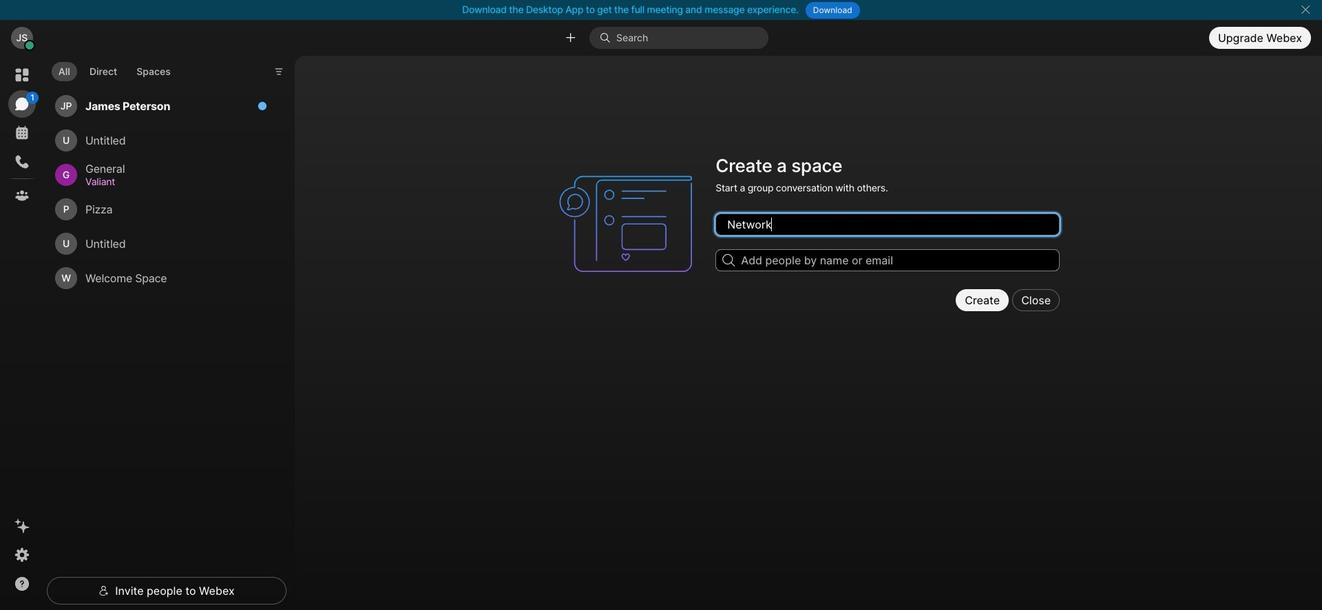 Task type: describe. For each thing, give the bounding box(es) containing it.
search_18 image
[[723, 255, 735, 267]]

2 untitled list item from the top
[[50, 227, 276, 261]]

pizza list item
[[50, 192, 276, 227]]

new messages image
[[258, 101, 267, 111]]

valiant element
[[85, 174, 259, 190]]

Add people by name or email text field
[[716, 250, 1060, 272]]

james peterson, new messages list item
[[50, 89, 276, 123]]

general list item
[[50, 158, 276, 192]]

webex tab list
[[8, 61, 39, 209]]

welcome space list item
[[50, 261, 276, 296]]



Task type: locate. For each thing, give the bounding box(es) containing it.
1 vertical spatial untitled list item
[[50, 227, 276, 261]]

create a space image
[[553, 151, 708, 297]]

navigation
[[0, 56, 44, 610]]

0 vertical spatial untitled list item
[[50, 123, 276, 158]]

tab list
[[48, 54, 181, 85]]

untitled list item up valiant element
[[50, 123, 276, 158]]

Name the space (required) text field
[[716, 214, 1060, 236]]

cancel_16 image
[[1301, 4, 1312, 15]]

untitled list item
[[50, 123, 276, 158], [50, 227, 276, 261]]

untitled list item down valiant element
[[50, 227, 276, 261]]

1 untitled list item from the top
[[50, 123, 276, 158]]



